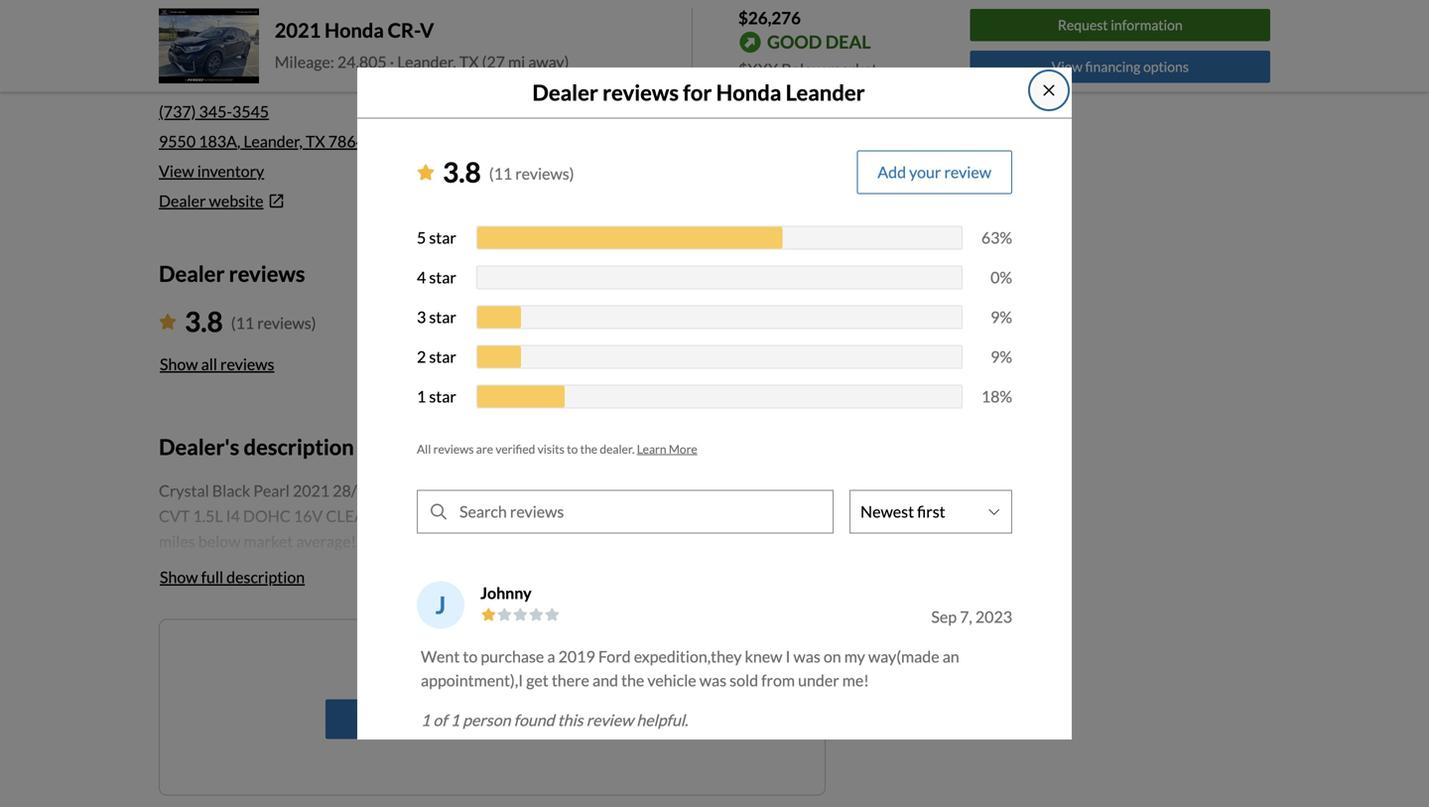 Task type: describe. For each thing, give the bounding box(es) containing it.
is
[[737, 506, 748, 526]]

view inventory link
[[159, 161, 264, 181]]

my
[[845, 647, 866, 666]]

dealer reviews
[[159, 261, 305, 286]]

v inside crystal black pearl 2021 28/34 city/highway mpg honda carfax one-owner. cr-v ex fwd cvt 1.5l i4 dohc 16v clean carfax one owner!.  recent arrival! odometer is 9479 miles below market average! 28/34 city/highway mpg additional information show full description
[[744, 481, 755, 500]]

3
[[417, 307, 426, 326]]

dealer website
[[159, 191, 264, 211]]

view inventory
[[159, 161, 264, 181]]

the inside went to purchase a 2019 ford expedition,they knew i was on my way(made an appointment),i get there and the vehicle was sold from under me!
[[621, 670, 645, 690]]

v inside 2021 honda cr-v mileage: 24,805 · leander, tx (27 mi away)
[[420, 18, 434, 42]]

star for 3 star
[[429, 307, 457, 326]]

0 vertical spatial description
[[244, 434, 354, 460]]

all reviews are verified visits to the dealer. learn more
[[417, 442, 698, 456]]

reviews for dealer reviews for honda leander
[[603, 79, 679, 105]]

5
[[417, 228, 426, 247]]

recent
[[553, 506, 602, 526]]

request information
[[1058, 17, 1183, 33]]

description inside crystal black pearl 2021 28/34 city/highway mpg honda carfax one-owner. cr-v ex fwd cvt 1.5l i4 dohc 16v clean carfax one owner!.  recent arrival! odometer is 9479 miles below market average! 28/34 city/highway mpg additional information show full description
[[227, 567, 305, 587]]

good
[[767, 31, 822, 53]]

leander inside 3.8 dialog
[[786, 79, 865, 105]]

helpful.
[[637, 710, 688, 729]]

below
[[198, 532, 241, 551]]

9% for 3 star
[[991, 307, 1013, 326]]

deal
[[826, 31, 871, 53]]

$xxx below market
[[739, 60, 878, 79]]

0 horizontal spatial leander
[[222, 64, 294, 88]]

2 star
[[417, 347, 457, 366]]

market inside crystal black pearl 2021 28/34 city/highway mpg honda carfax one-owner. cr-v ex fwd cvt 1.5l i4 dohc 16v clean carfax one owner!.  recent arrival! odometer is 9479 miles below market average! 28/34 city/highway mpg additional information show full description
[[244, 532, 293, 551]]

show inside crystal black pearl 2021 28/34 city/highway mpg honda carfax one-owner. cr-v ex fwd cvt 1.5l i4 dohc 16v clean carfax one owner!.  recent arrival! odometer is 9479 miles below market average! 28/34 city/highway mpg additional information show full description
[[160, 567, 198, 587]]

,
[[237, 132, 241, 151]]

one
[[597, 654, 623, 673]]

reviews) for star icon
[[257, 314, 316, 333]]

ford
[[598, 647, 631, 666]]

16v
[[294, 506, 323, 526]]

star for 5 star
[[429, 228, 457, 247]]

dealer for dealer reviews for honda leander
[[533, 79, 598, 105]]

all
[[417, 442, 431, 456]]

1 star
[[417, 387, 457, 406]]

options
[[1144, 58, 1189, 75]]

·
[[390, 52, 394, 71]]

me for email
[[502, 709, 524, 729]]

sep 7, 2023
[[932, 607, 1013, 626]]

knew
[[745, 647, 783, 666]]

reviews for all reviews are verified visits to the dealer. learn more
[[433, 442, 474, 456]]

reviews inside button
[[220, 354, 275, 374]]

person
[[463, 710, 511, 729]]

2023
[[976, 607, 1013, 626]]

honda leander
[[159, 64, 294, 88]]

an
[[943, 647, 960, 666]]

(737) 345-3545 link
[[159, 102, 269, 121]]

additional
[[159, 557, 231, 576]]

0 horizontal spatial tx
[[306, 132, 325, 151]]

$26,276
[[739, 7, 801, 28]]

financing
[[1086, 58, 1141, 75]]

request
[[1058, 17, 1108, 33]]

like
[[539, 654, 564, 673]]

2
[[417, 347, 426, 366]]

star image
[[417, 164, 435, 180]]

star for 1 star
[[429, 387, 457, 406]]

dealer for dealer website
[[159, 191, 206, 211]]

18%
[[982, 387, 1013, 406]]

5 star
[[417, 228, 457, 247]]

j
[[436, 591, 446, 619]]

tx inside 2021 honda cr-v mileage: 24,805 · leander, tx (27 mi away)
[[459, 52, 479, 71]]

3 star
[[417, 307, 457, 326]]

are
[[476, 442, 493, 456]]

0 vertical spatial city/highway
[[379, 481, 474, 500]]

dealer.
[[600, 442, 635, 456]]

owner.
[[665, 481, 716, 500]]

a
[[547, 647, 555, 666]]

mileage:
[[275, 52, 334, 71]]

found
[[514, 710, 555, 729]]

reviews for dealer reviews
[[229, 261, 305, 286]]

78641
[[328, 132, 374, 151]]

owner!.
[[481, 506, 550, 526]]

0 vertical spatial of
[[435, 654, 449, 673]]

black
[[212, 481, 250, 500]]

star image
[[159, 314, 177, 330]]

show inside button
[[160, 354, 198, 374]]

9479
[[751, 506, 788, 526]]

for
[[683, 79, 712, 105]]

dealer for dealer
[[159, 14, 225, 40]]

2021 inside crystal black pearl 2021 28/34 city/highway mpg honda carfax one-owner. cr-v ex fwd cvt 1.5l i4 dohc 16v clean carfax one owner!.  recent arrival! odometer is 9479 miles below market average! 28/34 city/highway mpg additional information show full description
[[293, 481, 330, 500]]

183a
[[199, 132, 237, 151]]

reviews) for star image
[[515, 164, 574, 183]]

to inside went to purchase a 2019 ford expedition,they knew i was on my way(made an appointment),i get there and the vehicle was sold from under me!
[[463, 647, 478, 666]]

dealer reviews for honda leander
[[533, 79, 865, 105]]

verified
[[496, 442, 535, 456]]

your
[[909, 162, 941, 181]]

9550
[[159, 132, 196, 151]]

0 horizontal spatial carfax
[[380, 506, 441, 526]]

3.8 dialog
[[357, 67, 1072, 807]]

pearl
[[253, 481, 290, 500]]

0 vertical spatial 28/34
[[333, 481, 376, 500]]

inventory
[[197, 161, 264, 181]]

0 vertical spatial this
[[567, 654, 594, 673]]

view financing options button
[[971, 51, 1271, 83]]

dealer's description
[[159, 434, 354, 460]]

information
[[1111, 17, 1183, 33]]

review inside button
[[945, 162, 992, 181]]

add your review button
[[857, 150, 1013, 194]]

from
[[762, 670, 795, 690]]

cr- inside 2021 honda cr-v mileage: 24,805 · leander, tx (27 mi away)
[[388, 18, 420, 42]]

show all reviews button
[[159, 342, 275, 386]]

honda inside crystal black pearl 2021 28/34 city/highway mpg honda carfax one-owner. cr-v ex fwd cvt 1.5l i4 dohc 16v clean carfax one owner!.  recent arrival! odometer is 9479 miles below market average! 28/34 city/highway mpg additional information show full description
[[516, 481, 563, 500]]

1.5l
[[193, 506, 223, 526]]

expedition,they
[[634, 647, 742, 666]]

honda inside 2021 honda cr-v mileage: 24,805 · leander, tx (27 mi away)
[[325, 18, 384, 42]]

leander, inside 2021 honda cr-v mileage: 24,805 · leander, tx (27 mi away)
[[397, 52, 456, 71]]



Task type: locate. For each thing, give the bounding box(es) containing it.
star for 2 star
[[429, 347, 457, 366]]

average!
[[296, 532, 356, 551]]

fwd
[[781, 481, 818, 500]]

0 horizontal spatial review
[[586, 710, 634, 729]]

2021 up mileage:
[[275, 18, 321, 42]]

1 for 1 of 1 person found this review helpful.
[[421, 710, 430, 729]]

0 horizontal spatial view
[[159, 161, 194, 181]]

one-
[[630, 481, 665, 500]]

1 horizontal spatial (11
[[489, 164, 512, 183]]

1 horizontal spatial leander
[[786, 79, 865, 105]]

1 horizontal spatial reviews)
[[515, 164, 574, 183]]

0 horizontal spatial was
[[700, 670, 727, 690]]

(11 up show all reviews
[[231, 314, 254, 333]]

0 vertical spatial 2021
[[275, 18, 321, 42]]

28/34 down 'clean'
[[359, 532, 402, 551]]

carfax left one
[[380, 506, 441, 526]]

2021
[[275, 18, 321, 42], [293, 481, 330, 500]]

to right the visits
[[567, 442, 578, 456]]

market down dohc
[[244, 532, 293, 551]]

9% down "0%"
[[991, 307, 1013, 326]]

1 vertical spatial 3.8 (11 reviews)
[[185, 305, 316, 338]]

star
[[429, 228, 457, 247], [429, 267, 457, 287], [429, 307, 457, 326], [429, 347, 457, 366], [429, 387, 457, 406]]

me inside button
[[502, 709, 524, 729]]

view for view financing options
[[1052, 58, 1083, 75]]

1 horizontal spatial the
[[621, 670, 645, 690]]

0 vertical spatial tx
[[459, 52, 479, 71]]

was right i
[[794, 647, 821, 666]]

dealer for dealer reviews
[[159, 261, 225, 286]]

3.8 for star icon
[[185, 305, 223, 338]]

1 vertical spatial description
[[227, 567, 305, 587]]

the
[[580, 442, 598, 456], [621, 670, 645, 690]]

star down '2 star'
[[429, 387, 457, 406]]

0 horizontal spatial market
[[244, 532, 293, 551]]

ex
[[758, 481, 778, 500]]

1 horizontal spatial 3.8
[[443, 155, 481, 188]]

crystal
[[159, 481, 209, 500]]

purchase
[[481, 647, 544, 666]]

dealer inside "link"
[[159, 191, 206, 211]]

3.8 (11 reviews) down dealer reviews
[[185, 305, 316, 338]]

1 horizontal spatial review
[[945, 162, 992, 181]]

4 star from the top
[[429, 347, 457, 366]]

leander, right ·
[[397, 52, 456, 71]]

this right found
[[558, 710, 583, 729]]

crystal black pearl 2021 28/34 city/highway mpg honda carfax one-owner. cr-v ex fwd cvt 1.5l i4 dohc 16v clean carfax one owner!.  recent arrival! odometer is 9479 miles below market average! 28/34 city/highway mpg additional information show full description
[[159, 481, 818, 587]]

0 horizontal spatial (11
[[231, 314, 254, 333]]

show left the all
[[160, 354, 198, 374]]

0 vertical spatial 3.8 (11 reviews)
[[443, 155, 574, 188]]

market
[[828, 60, 878, 79], [244, 532, 293, 551]]

all
[[201, 354, 217, 374]]

0 vertical spatial review
[[945, 162, 992, 181]]

1 vertical spatial carfax
[[380, 506, 441, 526]]

1 vertical spatial show
[[160, 567, 198, 587]]

v
[[420, 18, 434, 42], [744, 481, 755, 500]]

search image
[[431, 504, 447, 520]]

view down 9550
[[159, 161, 194, 181]]

0 horizontal spatial the
[[580, 442, 598, 456]]

me right notify in the bottom of the page
[[410, 654, 432, 673]]

information
[[234, 557, 317, 576]]

1 vertical spatial (11
[[231, 314, 254, 333]]

show full description button
[[159, 555, 306, 599]]

1 9% from the top
[[991, 307, 1013, 326]]

dealer website link
[[159, 189, 826, 213]]

this right like
[[567, 654, 594, 673]]

reviews left for
[[603, 79, 679, 105]]

clean
[[326, 506, 377, 526]]

(11 for star icon
[[231, 314, 254, 333]]

1 horizontal spatial 3.8 (11 reviews)
[[443, 155, 574, 188]]

2 show from the top
[[160, 567, 198, 587]]

1 vertical spatial 3.8
[[185, 305, 223, 338]]

arrival!
[[605, 506, 659, 526]]

0 horizontal spatial v
[[420, 18, 434, 42]]

1 vertical spatial mpg
[[504, 532, 540, 551]]

1 vertical spatial tx
[[306, 132, 325, 151]]

3.8 (11 reviews)
[[443, 155, 574, 188], [185, 305, 316, 338]]

0 vertical spatial mpg
[[477, 481, 513, 500]]

1 vertical spatial leander,
[[244, 132, 303, 151]]

1 vertical spatial view
[[159, 161, 194, 181]]

1 show from the top
[[160, 354, 198, 374]]

0 vertical spatial view
[[1052, 58, 1083, 75]]

reviews right all
[[433, 442, 474, 456]]

add
[[878, 162, 906, 181]]

tx left (27
[[459, 52, 479, 71]]

honda up 24,805
[[325, 18, 384, 42]]

away)
[[528, 52, 569, 71]]

city/highway up search "image"
[[379, 481, 474, 500]]

this inside 3.8 dialog
[[558, 710, 583, 729]]

description right "full"
[[227, 567, 305, 587]]

3.8 (11 reviews) for star icon
[[185, 305, 316, 338]]

cr- up ·
[[388, 18, 420, 42]]

below
[[782, 60, 825, 79]]

honda up '(737)'
[[159, 64, 218, 88]]

i4
[[226, 506, 240, 526]]

cr- up is
[[719, 481, 744, 500]]

3.8 right star image
[[443, 155, 481, 188]]

website
[[209, 191, 264, 211]]

2021 honda cr-v mileage: 24,805 · leander, tx (27 mi away)
[[275, 18, 569, 71]]

0 horizontal spatial cr-
[[388, 18, 420, 42]]

leander up 3545
[[222, 64, 294, 88]]

new
[[453, 654, 483, 673]]

1 vertical spatial city/highway
[[405, 532, 501, 551]]

of
[[435, 654, 449, 673], [433, 710, 447, 729]]

0 vertical spatial market
[[828, 60, 878, 79]]

leander
[[222, 64, 294, 88], [786, 79, 865, 105]]

went to purchase a 2019 ford expedition,they knew i was on my way(made an appointment),i get there and the vehicle was sold from under me!
[[421, 647, 960, 690]]

1 horizontal spatial market
[[828, 60, 878, 79]]

way(made
[[869, 647, 940, 666]]

email me button
[[326, 699, 659, 739]]

miles
[[159, 532, 195, 551]]

star right 5 at the left top of the page
[[429, 228, 457, 247]]

(11 up dealer website "link" at top
[[489, 164, 512, 183]]

learn more link
[[637, 442, 698, 456]]

more
[[669, 442, 698, 456]]

view inside button
[[1052, 58, 1083, 75]]

0 vertical spatial to
[[567, 442, 578, 456]]

(11 for star image
[[489, 164, 512, 183]]

3.8 right star icon
[[185, 305, 223, 338]]

2021 up 16v
[[293, 481, 330, 500]]

of left email
[[433, 710, 447, 729]]

9% for 2 star
[[991, 347, 1013, 366]]

vehicle
[[648, 670, 697, 690]]

0 vertical spatial cr-
[[388, 18, 420, 42]]

star right "4"
[[429, 267, 457, 287]]

1 vertical spatial market
[[244, 532, 293, 551]]

1 horizontal spatial me
[[502, 709, 524, 729]]

carfax
[[566, 481, 627, 500], [380, 506, 441, 526]]

sold
[[730, 670, 759, 690]]

dealer inside 3.8 dialog
[[533, 79, 598, 105]]

honda inside 3.8 dialog
[[716, 79, 782, 105]]

1 vertical spatial this
[[558, 710, 583, 729]]

0 vertical spatial the
[[580, 442, 598, 456]]

dealer down away)
[[533, 79, 598, 105]]

3.8 (11 reviews) inside 3.8 dialog
[[443, 155, 574, 188]]

345-
[[199, 102, 232, 121]]

0 horizontal spatial reviews)
[[257, 314, 316, 333]]

request information button
[[971, 9, 1271, 41]]

1 horizontal spatial leander,
[[397, 52, 456, 71]]

7,
[[960, 607, 973, 626]]

0 vertical spatial reviews)
[[515, 164, 574, 183]]

dealer up honda leander
[[159, 14, 225, 40]]

0 horizontal spatial me
[[410, 654, 432, 673]]

review right your
[[945, 162, 992, 181]]

(737) 345-3545
[[159, 102, 269, 121]]

review down "and"
[[586, 710, 634, 729]]

honda down $xxx
[[716, 79, 782, 105]]

listings
[[486, 654, 536, 673]]

4
[[417, 267, 426, 287]]

1 vertical spatial 28/34
[[359, 532, 402, 551]]

1 vertical spatial of
[[433, 710, 447, 729]]

1 horizontal spatial was
[[794, 647, 821, 666]]

reviews) down dealer reviews
[[257, 314, 316, 333]]

was left "sold"
[[700, 670, 727, 690]]

4 star
[[417, 267, 457, 287]]

show all reviews
[[160, 354, 275, 374]]

star right 2
[[429, 347, 457, 366]]

Search reviews field
[[450, 491, 833, 532]]

1 horizontal spatial v
[[744, 481, 755, 500]]

63%
[[982, 228, 1013, 247]]

0 vertical spatial leander,
[[397, 52, 456, 71]]

2021 honda cr-v image
[[159, 8, 259, 84]]

1 for 1 star
[[417, 387, 426, 406]]

leander down $xxx below market
[[786, 79, 865, 105]]

show left "full"
[[160, 567, 198, 587]]

mpg down owner!.
[[504, 532, 540, 551]]

view for view inventory
[[159, 161, 194, 181]]

5 star from the top
[[429, 387, 457, 406]]

reviews) inside 3.8 dialog
[[515, 164, 574, 183]]

dealer up star icon
[[159, 261, 225, 286]]

city/highway down one
[[405, 532, 501, 551]]

1 vertical spatial 9%
[[991, 347, 1013, 366]]

dealer down view inventory
[[159, 191, 206, 211]]

0 vertical spatial me
[[410, 654, 432, 673]]

1 vertical spatial 2021
[[293, 481, 330, 500]]

(11 inside 3.8 dialog
[[489, 164, 512, 183]]

reviews
[[603, 79, 679, 105], [229, 261, 305, 286], [220, 354, 275, 374], [433, 442, 474, 456]]

1 of 1 person found this review helpful.
[[421, 710, 688, 729]]

2 star from the top
[[429, 267, 457, 287]]

0 vertical spatial v
[[420, 18, 434, 42]]

view up close modal dealer reviews for honda leander image
[[1052, 58, 1083, 75]]

i
[[786, 647, 791, 666]]

9550 183a , leander, tx 78641
[[159, 132, 374, 151]]

was
[[794, 647, 821, 666], [700, 670, 727, 690]]

carfax up recent
[[566, 481, 627, 500]]

reviews right the all
[[220, 354, 275, 374]]

1 vertical spatial to
[[463, 647, 478, 666]]

3.8 for star image
[[443, 155, 481, 188]]

1 vertical spatial reviews)
[[257, 314, 316, 333]]

3.8 inside dialog
[[443, 155, 481, 188]]

0%
[[991, 267, 1013, 287]]

0 horizontal spatial to
[[463, 647, 478, 666]]

leander,
[[397, 52, 456, 71], [244, 132, 303, 151]]

0 vertical spatial was
[[794, 647, 821, 666]]

1 star from the top
[[429, 228, 457, 247]]

cr- inside crystal black pearl 2021 28/34 city/highway mpg honda carfax one-owner. cr-v ex fwd cvt 1.5l i4 dohc 16v clean carfax one owner!.  recent arrival! odometer is 9479 miles below market average! 28/34 city/highway mpg additional information show full description
[[719, 481, 744, 500]]

appointment),i
[[421, 670, 523, 690]]

0 vertical spatial 9%
[[991, 307, 1013, 326]]

mi
[[508, 52, 525, 71]]

0 vertical spatial show
[[160, 354, 198, 374]]

1 horizontal spatial carfax
[[566, 481, 627, 500]]

1 horizontal spatial view
[[1052, 58, 1083, 75]]

one
[[444, 506, 478, 526]]

28/34 up 'clean'
[[333, 481, 376, 500]]

dealer
[[159, 14, 225, 40], [533, 79, 598, 105], [159, 191, 206, 211], [159, 261, 225, 286]]

dealer's
[[159, 434, 240, 460]]

1 horizontal spatial to
[[567, 442, 578, 456]]

sep
[[932, 607, 957, 626]]

0 horizontal spatial 3.8
[[185, 305, 223, 338]]

1 vertical spatial cr-
[[719, 481, 744, 500]]

the right "and"
[[621, 670, 645, 690]]

2 9% from the top
[[991, 347, 1013, 366]]

1 horizontal spatial cr-
[[719, 481, 744, 500]]

honda up owner!.
[[516, 481, 563, 500]]

on
[[824, 647, 842, 666]]

star for 4 star
[[429, 267, 457, 287]]

9%
[[991, 307, 1013, 326], [991, 347, 1013, 366]]

show
[[160, 354, 198, 374], [160, 567, 198, 587]]

2021 inside 2021 honda cr-v mileage: 24,805 · leander, tx (27 mi away)
[[275, 18, 321, 42]]

leander, right ,
[[244, 132, 303, 151]]

0 horizontal spatial 3.8 (11 reviews)
[[185, 305, 316, 338]]

3.8 (11 reviews) for star image
[[443, 155, 574, 188]]

1 vertical spatial me
[[502, 709, 524, 729]]

tx left 78641
[[306, 132, 325, 151]]

cvt
[[159, 506, 190, 526]]

of inside 3.8 dialog
[[433, 710, 447, 729]]

of left 'new' on the left bottom
[[435, 654, 449, 673]]

me for notify
[[410, 654, 432, 673]]

1 vertical spatial v
[[744, 481, 755, 500]]

3.8 (11 reviews) up dealer website "link" at top
[[443, 155, 574, 188]]

description up pearl
[[244, 434, 354, 460]]

mpg up owner!.
[[477, 481, 513, 500]]

market down deal
[[828, 60, 878, 79]]

the left dealer.
[[580, 442, 598, 456]]

0 vertical spatial 3.8
[[443, 155, 481, 188]]

reviews down website
[[229, 261, 305, 286]]

me right email
[[502, 709, 524, 729]]

full
[[201, 567, 223, 587]]

email me
[[461, 709, 524, 729]]

1 horizontal spatial tx
[[459, 52, 479, 71]]

reviews) up dealer website "link" at top
[[515, 164, 574, 183]]

0 vertical spatial (11
[[489, 164, 512, 183]]

1 vertical spatial review
[[586, 710, 634, 729]]

star right 3
[[429, 307, 457, 326]]

to up appointment),i
[[463, 647, 478, 666]]

0 vertical spatial carfax
[[566, 481, 627, 500]]

0 horizontal spatial leander,
[[244, 132, 303, 151]]

3 star from the top
[[429, 307, 457, 326]]

there
[[552, 670, 590, 690]]

add your review
[[878, 162, 992, 181]]

tx
[[459, 52, 479, 71], [306, 132, 325, 151]]

close modal dealer reviews for honda leander image
[[1041, 82, 1057, 98]]

1 vertical spatial the
[[621, 670, 645, 690]]

9% up 18%
[[991, 347, 1013, 366]]

good deal
[[767, 31, 871, 53]]

3545
[[232, 102, 269, 121]]

(737)
[[159, 102, 196, 121]]

1 vertical spatial was
[[700, 670, 727, 690]]

this
[[567, 654, 594, 673], [558, 710, 583, 729]]



Task type: vqa. For each thing, say whether or not it's contained in the screenshot.
under
yes



